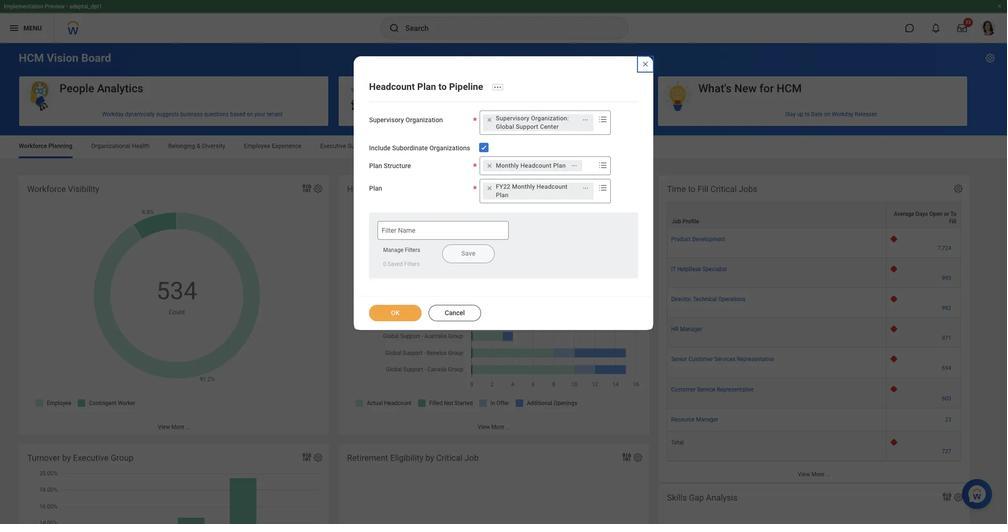 Task type: vqa. For each thing, say whether or not it's contained in the screenshot.
right MORE
yes



Task type: locate. For each thing, give the bounding box(es) containing it.
971 button
[[942, 335, 953, 342]]

inbox large image
[[958, 23, 967, 33]]

0 horizontal spatial view
[[158, 424, 170, 431]]

x small image inside monthly headcount plan, press delete to clear value. option
[[485, 161, 494, 171]]

headcount plan to pipeline up organization
[[369, 81, 483, 92]]

turnover by executive group
[[27, 453, 133, 463]]

0 horizontal spatial fill
[[698, 184, 709, 194]]

employee
[[244, 142, 270, 149]]

what's new for hcm button
[[658, 76, 968, 112]]

1 vertical spatial monthly
[[512, 183, 535, 190]]

monthly right fy22
[[512, 183, 535, 190]]

2 horizontal spatial view
[[798, 471, 810, 478]]

what's new for hcm
[[699, 82, 802, 95]]

7 row from the top
[[667, 378, 962, 408]]

average days open or to fill
[[894, 211, 957, 225]]

pipeline up filter name text box
[[419, 184, 449, 194]]

specialist
[[703, 266, 727, 273]]

up
[[798, 111, 804, 117]]

supervisory for supervisory organization: global support center
[[496, 115, 530, 122]]

senior
[[672, 356, 687, 363]]

job inside job profile popup button
[[672, 218, 682, 225]]

2 on from the left
[[825, 111, 831, 117]]

more inside headcount plan to pipeline element
[[492, 424, 505, 431]]

plan structure
[[369, 162, 411, 170]]

new
[[735, 82, 757, 95]]

0 horizontal spatial by
[[62, 453, 71, 463]]

on right 'date'
[[825, 111, 831, 117]]

success
[[520, 111, 541, 117]]

workday dynamically suggests business questions based on your tenant
[[102, 111, 283, 117]]

executive left group
[[73, 453, 109, 463]]

hr manager
[[672, 326, 703, 333]]

senior customer services representative link
[[672, 354, 774, 363]]

2 row from the top
[[667, 228, 962, 258]]

1 prompts image from the top
[[597, 160, 609, 171]]

plan down fy22
[[496, 192, 509, 199]]

close view audit trail image
[[642, 60, 650, 68]]

1 vertical spatial executive
[[73, 453, 109, 463]]

pipeline inside "dialog"
[[449, 81, 483, 92]]

fill right time
[[698, 184, 709, 194]]

to up organization
[[439, 81, 447, 92]]

row containing director, technical operations
[[667, 288, 962, 318]]

executive left summary
[[320, 142, 346, 149]]

1 horizontal spatial view more ... link
[[339, 419, 650, 435]]

your
[[255, 111, 265, 117]]

0 saved filters
[[383, 261, 420, 267]]

0 horizontal spatial ...
[[186, 424, 190, 431]]

prompts image for plan
[[597, 183, 609, 194]]

pipeline inside 534 main content
[[419, 184, 449, 194]]

prompts image
[[597, 114, 609, 125]]

0 horizontal spatial view more ...
[[158, 424, 190, 431]]

supervisory organization
[[369, 116, 443, 124]]

1 horizontal spatial view more ...
[[478, 424, 510, 431]]

releases
[[855, 111, 878, 117]]

workforce for workforce planning
[[19, 142, 47, 149]]

headcount inside fy22 monthly headcount plan
[[537, 183, 568, 190]]

view more ... link for workforce visibility
[[19, 419, 329, 435]]

representative right services
[[737, 356, 774, 363]]

questions
[[204, 111, 229, 117]]

related actions image for plan
[[582, 185, 589, 192]]

stay up to date on workday releases
[[785, 111, 878, 117]]

2 horizontal spatial view more ...
[[798, 471, 831, 478]]

view
[[158, 424, 170, 431], [478, 424, 490, 431], [798, 471, 810, 478]]

manager right hr
[[680, 326, 703, 333]]

prompts image for plan structure
[[597, 160, 609, 171]]

more inside 'time to fill critical jobs' element
[[812, 471, 825, 478]]

board
[[81, 52, 111, 65]]

603
[[942, 395, 952, 402]]

x small image
[[485, 115, 494, 125], [485, 161, 494, 171]]

row containing senior customer services representative
[[667, 348, 962, 378]]

more inside workforce visibility element
[[171, 424, 184, 431]]

monthly inside option
[[496, 162, 519, 169]]

1 vertical spatial pipeline
[[419, 184, 449, 194]]

534 main content
[[0, 43, 1008, 524]]

manage filters
[[383, 247, 420, 254]]

supervisory
[[496, 115, 530, 122], [369, 116, 404, 124]]

people analytics button
[[19, 76, 329, 112]]

2 horizontal spatial view more ... link
[[659, 467, 970, 482]]

1 horizontal spatial critical
[[711, 184, 737, 194]]

headcount plan to pipeline inside 534 main content
[[347, 184, 449, 194]]

supervisory organization: global support center
[[496, 115, 569, 130]]

collaboration is the key to success at workday
[[453, 111, 570, 117]]

0 horizontal spatial pipeline
[[419, 184, 449, 194]]

1 x small image from the top
[[485, 115, 494, 125]]

x small image down "check small" image
[[485, 161, 494, 171]]

1 vertical spatial fill
[[950, 218, 957, 225]]

count
[[169, 309, 185, 316]]

workforce visibility element
[[19, 175, 329, 435]]

7,724 button
[[938, 245, 953, 252]]

1 vertical spatial related actions image
[[582, 185, 589, 192]]

job profile button
[[668, 203, 886, 228]]

1 horizontal spatial fill
[[950, 218, 957, 225]]

1 horizontal spatial job
[[672, 218, 682, 225]]

0 vertical spatial headcount plan to pipeline
[[369, 81, 483, 92]]

headcount down monthly headcount plan, press delete to clear value. option
[[537, 183, 568, 190]]

manager right resource
[[696, 416, 719, 423]]

manager
[[680, 326, 703, 333], [696, 416, 719, 423]]

support
[[516, 123, 539, 130]]

1 vertical spatial headcount plan to pipeline
[[347, 184, 449, 194]]

0 horizontal spatial related actions image
[[571, 163, 578, 169]]

profile
[[683, 218, 699, 225]]

by right eligibility
[[426, 453, 434, 463]]

view inside headcount plan to pipeline element
[[478, 424, 490, 431]]

9 row from the top
[[667, 431, 962, 461]]

workday community button
[[339, 76, 648, 112]]

plan down structure
[[390, 184, 407, 194]]

0 vertical spatial prompts image
[[597, 160, 609, 171]]

key
[[503, 111, 512, 117]]

tab list
[[9, 136, 998, 158]]

check small image
[[478, 142, 490, 153]]

0 vertical spatial pipeline
[[449, 81, 483, 92]]

5 row from the top
[[667, 318, 962, 348]]

monthly inside fy22 monthly headcount plan
[[512, 183, 535, 190]]

critical right eligibility
[[436, 453, 463, 463]]

monthly up fy22
[[496, 162, 519, 169]]

hcm left vision
[[19, 52, 44, 65]]

vision
[[47, 52, 78, 65]]

headcount plan to pipeline down structure
[[347, 184, 449, 194]]

0 horizontal spatial hcm
[[19, 52, 44, 65]]

6 row from the top
[[667, 348, 962, 378]]

1 horizontal spatial view
[[478, 424, 490, 431]]

1 horizontal spatial on
[[825, 111, 831, 117]]

product development
[[672, 236, 725, 243]]

configure this page image
[[985, 52, 996, 64]]

more for workforce visibility
[[171, 424, 184, 431]]

1 by from the left
[[62, 453, 71, 463]]

23
[[945, 416, 952, 423]]

technical
[[693, 296, 717, 303]]

1 vertical spatial critical
[[436, 453, 463, 463]]

turnover by executive group element
[[19, 444, 329, 524]]

on
[[247, 111, 253, 117], [825, 111, 831, 117]]

workday dynamically suggests business questions based on your tenant link
[[19, 107, 329, 121]]

headcount up fy22 monthly headcount plan element
[[521, 162, 552, 169]]

2 horizontal spatial ...
[[826, 471, 831, 478]]

534 button
[[156, 275, 199, 308]]

fill
[[698, 184, 709, 194], [950, 218, 957, 225]]

collaboration
[[453, 111, 487, 117]]

0 vertical spatial manager
[[680, 326, 703, 333]]

critical left jobs
[[711, 184, 737, 194]]

workforce left visibility at the left
[[27, 184, 66, 194]]

1 vertical spatial prompts image
[[597, 183, 609, 194]]

people
[[60, 82, 94, 95]]

0 saved filters link
[[383, 261, 420, 267]]

1 horizontal spatial ...
[[506, 424, 510, 431]]

organizational health
[[91, 142, 150, 149]]

headcount down plan structure
[[347, 184, 388, 194]]

1 horizontal spatial supervisory
[[496, 115, 530, 122]]

view more ... for headcount plan to pipeline
[[478, 424, 510, 431]]

0 horizontal spatial view more ... link
[[19, 419, 329, 435]]

workforce visibility
[[27, 184, 99, 194]]

4 row from the top
[[667, 288, 962, 318]]

implementation preview -   adeptai_dpt1
[[4, 3, 102, 10]]

... inside 'time to fill critical jobs' element
[[826, 471, 831, 478]]

view inside workforce visibility element
[[158, 424, 170, 431]]

notifications large image
[[932, 23, 941, 33]]

to right key
[[514, 111, 519, 117]]

executive inside tab list
[[320, 142, 346, 149]]

0 vertical spatial related actions image
[[571, 163, 578, 169]]

more
[[171, 424, 184, 431], [492, 424, 505, 431], [812, 471, 825, 478]]

23 button
[[945, 416, 953, 423]]

workday up the supervisory organization
[[379, 82, 423, 95]]

0 vertical spatial customer
[[689, 356, 713, 363]]

organizations
[[430, 144, 470, 152]]

1 vertical spatial filters
[[404, 261, 420, 267]]

supervisory inside supervisory organization: global support center
[[496, 115, 530, 122]]

0
[[383, 261, 387, 267]]

to
[[439, 81, 447, 92], [514, 111, 519, 117], [805, 111, 810, 117], [409, 184, 417, 194], [688, 184, 696, 194]]

0 vertical spatial monthly
[[496, 162, 519, 169]]

pipeline up collaboration
[[449, 81, 483, 92]]

view more ...
[[158, 424, 190, 431], [478, 424, 510, 431], [798, 471, 831, 478]]

workforce left planning
[[19, 142, 47, 149]]

workforce
[[19, 142, 47, 149], [27, 184, 66, 194]]

view inside 'time to fill critical jobs' element
[[798, 471, 810, 478]]

0 horizontal spatial job
[[465, 453, 479, 463]]

is
[[488, 111, 493, 117]]

view more ... inside 'time to fill critical jobs' element
[[798, 471, 831, 478]]

hcm
[[19, 52, 44, 65], [777, 82, 802, 95]]

1 horizontal spatial more
[[492, 424, 505, 431]]

subordinate
[[392, 144, 428, 152]]

...
[[186, 424, 190, 431], [506, 424, 510, 431], [826, 471, 831, 478]]

0 horizontal spatial supervisory
[[369, 116, 404, 124]]

filters right saved
[[404, 261, 420, 267]]

1 horizontal spatial pipeline
[[449, 81, 483, 92]]

2 by from the left
[[426, 453, 434, 463]]

0 vertical spatial workforce
[[19, 142, 47, 149]]

fill down to
[[950, 218, 957, 225]]

view for workforce visibility
[[158, 424, 170, 431]]

customer left service
[[672, 386, 696, 393]]

headcount plan to pipeline inside "dialog"
[[369, 81, 483, 92]]

1 row from the top
[[667, 202, 962, 228]]

fy22
[[496, 183, 511, 190]]

search image
[[389, 22, 400, 34]]

time to fill critical jobs element
[[659, 175, 970, 482]]

customer right the "senior"
[[689, 356, 713, 363]]

view more ... inside headcount plan to pipeline element
[[478, 424, 510, 431]]

1 horizontal spatial executive
[[320, 142, 346, 149]]

view more ... link for headcount plan to pipeline
[[339, 419, 650, 435]]

supervisory up include
[[369, 116, 404, 124]]

1 vertical spatial workforce
[[27, 184, 66, 194]]

manager inside "link"
[[680, 326, 703, 333]]

community
[[426, 82, 484, 95]]

0 vertical spatial critical
[[711, 184, 737, 194]]

on left your
[[247, 111, 253, 117]]

time to fill critical jobs
[[667, 184, 758, 194]]

0 vertical spatial x small image
[[485, 115, 494, 125]]

job
[[672, 218, 682, 225], [465, 453, 479, 463]]

monthly headcount plan
[[496, 162, 566, 169]]

view for time to fill critical jobs
[[798, 471, 810, 478]]

view more ... link for time to fill critical jobs
[[659, 467, 970, 482]]

0 horizontal spatial on
[[247, 111, 253, 117]]

8 row from the top
[[667, 408, 962, 431]]

1 vertical spatial manager
[[696, 416, 719, 423]]

tab list containing workforce planning
[[9, 136, 998, 158]]

analytics
[[97, 82, 143, 95]]

filters up 0 saved filters
[[405, 247, 420, 254]]

row
[[667, 202, 962, 228], [667, 228, 962, 258], [667, 258, 962, 288], [667, 288, 962, 318], [667, 318, 962, 348], [667, 348, 962, 378], [667, 378, 962, 408], [667, 408, 962, 431], [667, 431, 962, 461]]

x small image left global
[[485, 115, 494, 125]]

job profile
[[672, 218, 699, 225]]

2 x small image from the top
[[485, 161, 494, 171]]

2 horizontal spatial more
[[812, 471, 825, 478]]

1 vertical spatial hcm
[[777, 82, 802, 95]]

turnover
[[27, 453, 60, 463]]

director, technical operations
[[672, 296, 746, 303]]

center
[[540, 123, 559, 130]]

by right turnover
[[62, 453, 71, 463]]

3 row from the top
[[667, 258, 962, 288]]

1 horizontal spatial hcm
[[777, 82, 802, 95]]

related actions image
[[571, 163, 578, 169], [582, 185, 589, 192]]

1 vertical spatial x small image
[[485, 161, 494, 171]]

0 horizontal spatial executive
[[73, 453, 109, 463]]

view more ... inside workforce visibility element
[[158, 424, 190, 431]]

representative right service
[[717, 386, 754, 393]]

2 prompts image from the top
[[597, 183, 609, 194]]

... inside headcount plan to pipeline element
[[506, 424, 510, 431]]

related actions image inside monthly headcount plan, press delete to clear value. option
[[571, 163, 578, 169]]

hcm right for
[[777, 82, 802, 95]]

prompts image
[[597, 160, 609, 171], [597, 183, 609, 194]]

0 horizontal spatial critical
[[436, 453, 463, 463]]

row containing average days open or to fill
[[667, 202, 962, 228]]

0 vertical spatial executive
[[320, 142, 346, 149]]

1 horizontal spatial by
[[426, 453, 434, 463]]

0 vertical spatial fill
[[698, 184, 709, 194]]

headcount inside headcount plan to pipeline element
[[347, 184, 388, 194]]

supervisory up global
[[496, 115, 530, 122]]

workday left releases
[[832, 111, 854, 117]]

view more ... for workforce visibility
[[158, 424, 190, 431]]

workforce inside tab list
[[19, 142, 47, 149]]

1 horizontal spatial related actions image
[[582, 185, 589, 192]]

0 horizontal spatial more
[[171, 424, 184, 431]]

plan up fy22 monthly headcount plan, press delete to clear value. option
[[553, 162, 566, 169]]

0 vertical spatial job
[[672, 218, 682, 225]]

global
[[496, 123, 514, 130]]



Task type: describe. For each thing, give the bounding box(es) containing it.
view for headcount plan to pipeline
[[478, 424, 490, 431]]

694
[[942, 365, 952, 372]]

x small image for organization
[[485, 115, 494, 125]]

694 button
[[942, 365, 953, 372]]

implementation
[[4, 3, 43, 10]]

helpdesk
[[678, 266, 702, 273]]

row containing total
[[667, 431, 962, 461]]

senior customer services representative
[[672, 356, 774, 363]]

534
[[156, 277, 197, 306]]

more for headcount plan to pipeline
[[492, 424, 505, 431]]

view more ... for time to fill critical jobs
[[798, 471, 831, 478]]

1 vertical spatial job
[[465, 453, 479, 463]]

jobs
[[739, 184, 758, 194]]

row containing hr manager
[[667, 318, 962, 348]]

operations
[[719, 296, 746, 303]]

resource
[[672, 416, 695, 423]]

hcm vision board
[[19, 52, 111, 65]]

plan inside option
[[553, 162, 566, 169]]

more for time to fill critical jobs
[[812, 471, 825, 478]]

close environment banner image
[[997, 3, 1003, 9]]

product development link
[[672, 234, 725, 243]]

headcount inside monthly headcount plan element
[[521, 162, 552, 169]]

fy22 monthly headcount plan element
[[496, 183, 577, 200]]

0 vertical spatial hcm
[[19, 52, 44, 65]]

belonging & diversity
[[168, 142, 225, 149]]

suggests
[[156, 111, 179, 117]]

date
[[812, 111, 823, 117]]

row containing product development
[[667, 228, 962, 258]]

organization:
[[531, 115, 569, 122]]

days
[[916, 211, 929, 218]]

fy22 monthly headcount plan
[[496, 183, 568, 199]]

manage filters link
[[383, 247, 420, 254]]

it helpdesk specialist
[[672, 266, 727, 273]]

... for fill
[[826, 471, 831, 478]]

fy22 monthly headcount plan, press delete to clear value. option
[[483, 183, 594, 200]]

supervisory for supervisory organization
[[369, 116, 404, 124]]

to right time
[[688, 184, 696, 194]]

critical for job
[[436, 453, 463, 463]]

to right 'up'
[[805, 111, 810, 117]]

eligibility
[[390, 453, 424, 463]]

... for to
[[506, 424, 510, 431]]

headcount plan to pipeline dialog
[[354, 56, 654, 330]]

workforce planning
[[19, 142, 72, 149]]

0 vertical spatial representative
[[737, 356, 774, 363]]

plan up organization
[[417, 81, 436, 92]]

retirement
[[347, 453, 388, 463]]

headcount up the supervisory organization
[[369, 81, 415, 92]]

to inside "dialog"
[[439, 81, 447, 92]]

603 button
[[942, 395, 953, 402]]

analysis
[[706, 493, 738, 503]]

what's
[[699, 82, 732, 95]]

include subordinate organizations
[[369, 144, 470, 152]]

workday right at
[[549, 111, 570, 117]]

monthly headcount plan, press delete to clear value. option
[[483, 160, 582, 172]]

-
[[66, 3, 68, 10]]

cancel button
[[429, 305, 481, 321]]

&
[[197, 142, 201, 149]]

stay up to date on workday releases link
[[658, 107, 968, 121]]

employee experience
[[244, 142, 302, 149]]

0 vertical spatial filters
[[405, 247, 420, 254]]

services
[[715, 356, 736, 363]]

plan inside fy22 monthly headcount plan
[[496, 192, 509, 199]]

related actions image
[[582, 116, 589, 123]]

534 count
[[156, 277, 197, 316]]

total element
[[672, 438, 684, 446]]

critical for jobs
[[711, 184, 737, 194]]

row containing it helpdesk specialist
[[667, 258, 962, 288]]

fill inside average days open or to fill
[[950, 218, 957, 225]]

average
[[894, 211, 915, 218]]

average days open or to fill button
[[887, 203, 961, 228]]

tab list inside 534 main content
[[9, 136, 998, 158]]

it helpdesk specialist link
[[672, 264, 727, 273]]

hr manager link
[[672, 324, 703, 333]]

headcount plan to pipeline element
[[339, 175, 650, 435]]

service
[[697, 386, 716, 393]]

it
[[672, 266, 676, 273]]

dynamically
[[125, 111, 155, 117]]

customer service representative
[[672, 386, 754, 393]]

monthly headcount plan element
[[496, 162, 566, 170]]

1 vertical spatial representative
[[717, 386, 754, 393]]

customer service representative link
[[672, 385, 754, 393]]

workday down analytics
[[102, 111, 124, 117]]

structure
[[384, 162, 411, 170]]

workforce for workforce visibility
[[27, 184, 66, 194]]

resource manager link
[[672, 415, 719, 423]]

971
[[942, 335, 952, 342]]

for
[[760, 82, 774, 95]]

summary
[[348, 142, 374, 149]]

director, technical operations link
[[672, 294, 746, 303]]

health
[[132, 142, 150, 149]]

0 saved filters button
[[378, 258, 424, 270]]

Filter Name text field
[[378, 221, 509, 240]]

saved
[[388, 261, 403, 267]]

hcm inside button
[[777, 82, 802, 95]]

993
[[942, 275, 952, 282]]

skills
[[667, 493, 687, 503]]

row containing customer service representative
[[667, 378, 962, 408]]

at
[[543, 111, 547, 117]]

plan inside 534 main content
[[390, 184, 407, 194]]

... inside workforce visibility element
[[186, 424, 190, 431]]

manager for resource manager
[[696, 416, 719, 423]]

to down structure
[[409, 184, 417, 194]]

993 button
[[942, 275, 953, 282]]

1 on from the left
[[247, 111, 253, 117]]

implementation preview -   adeptai_dpt1 banner
[[0, 0, 1008, 43]]

profile logan mcneil element
[[976, 18, 1002, 38]]

organizational
[[91, 142, 130, 149]]

filters inside popup button
[[404, 261, 420, 267]]

1 vertical spatial customer
[[672, 386, 696, 393]]

manager for hr manager
[[680, 326, 703, 333]]

x small image
[[485, 184, 494, 193]]

gap
[[689, 493, 704, 503]]

workday inside button
[[379, 82, 423, 95]]

related actions image for plan structure
[[571, 163, 578, 169]]

manage
[[383, 247, 404, 254]]

cancel
[[445, 309, 465, 317]]

supervisory organization: global support center, press delete to clear value. option
[[483, 114, 594, 131]]

row containing resource manager
[[667, 408, 962, 431]]

plan down include
[[369, 162, 382, 170]]

stay
[[785, 111, 796, 117]]

727
[[942, 448, 952, 455]]

727 button
[[942, 448, 953, 455]]

supervisory organization: global support center element
[[496, 114, 577, 131]]

belonging
[[168, 142, 195, 149]]

plan down plan structure
[[369, 185, 382, 192]]

or
[[944, 211, 950, 218]]

resource manager
[[672, 416, 719, 423]]

preview
[[45, 3, 65, 10]]

workday community
[[379, 82, 484, 95]]

the
[[494, 111, 502, 117]]

ok button
[[369, 305, 422, 321]]

experience
[[272, 142, 302, 149]]

ok
[[391, 309, 400, 317]]

planning
[[48, 142, 72, 149]]

x small image for structure
[[485, 161, 494, 171]]



